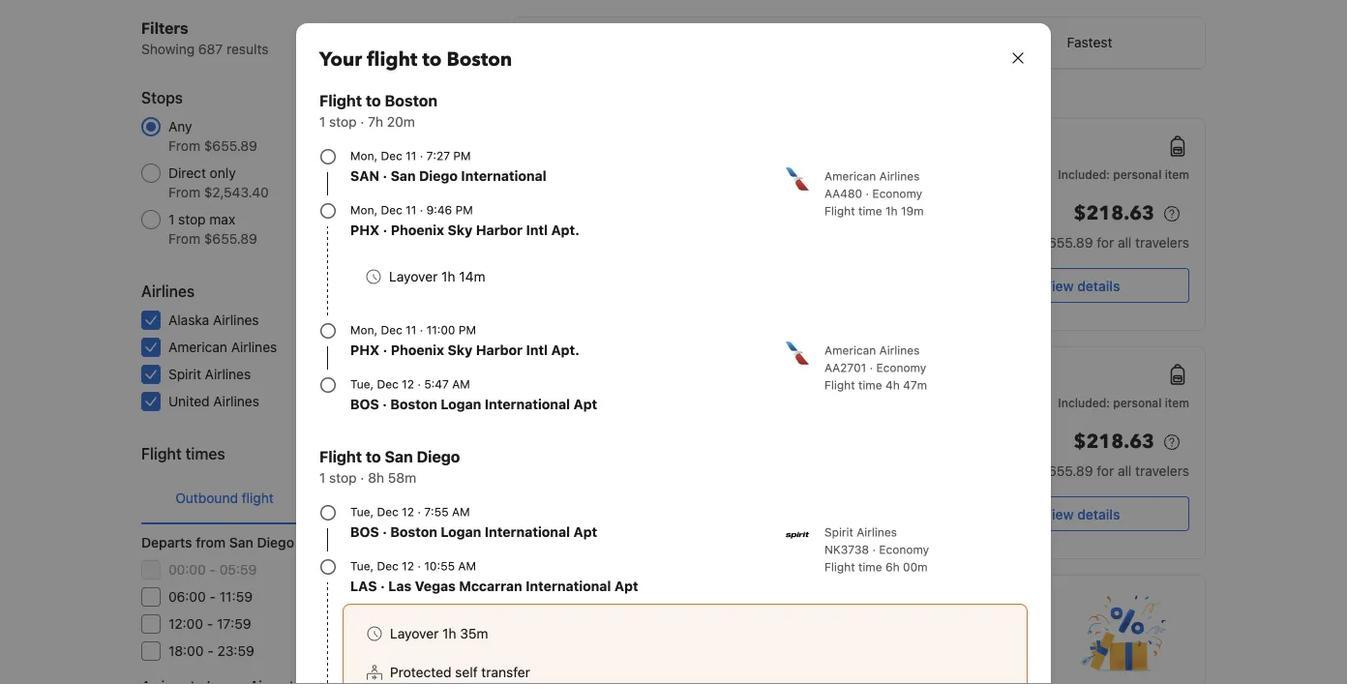 Task type: vqa. For each thing, say whether or not it's contained in the screenshot.
1h
yes



Task type: describe. For each thing, give the bounding box(es) containing it.
a
[[742, 639, 749, 655]]

$218.63 region for 1st view details button from the bottom of the page
[[974, 427, 1190, 462]]

tue, dec 12 · 5:47 am bos · boston logan international apt
[[350, 378, 598, 412]]

.
[[900, 384, 903, 398]]

05:59
[[219, 562, 257, 578]]

flight inside "spirit airlines nk3738 · economy flight time 6h 00m"
[[825, 561, 855, 574]]

stops
[[141, 89, 183, 107]]

diego for to
[[417, 448, 460, 466]]

san inside mon, dec 11 · 7:27 pm san · san diego international
[[391, 168, 416, 184]]

stop left american airlines icon
[[758, 163, 782, 176]]

fastest tab list
[[514, 17, 1205, 70]]

1 for 1 stop
[[749, 163, 755, 176]]

time for flight to boston
[[859, 204, 883, 218]]

savings
[[610, 594, 651, 608]]

apt. for mon, dec 11 · 9:46 pm phx · phoenix sky harbor intl apt.
[[551, 222, 580, 238]]

86
[[457, 643, 474, 659]]

economy for flight to san diego
[[879, 543, 930, 557]]

your flight to boston
[[319, 46, 512, 73]]

fastest
[[1068, 34, 1113, 50]]

11:00
[[427, 323, 455, 337]]

international for tue, dec 12 · 5:47 am bos · boston logan international apt
[[485, 396, 570, 412]]

mon, for phx
[[350, 149, 378, 163]]

12:00 - 17:59
[[168, 616, 251, 632]]

· left 10:55
[[418, 560, 421, 573]]

1 stop max from $655.89
[[168, 212, 257, 247]]

international for tue, dec 12 · 7:55 am bos · boston logan international apt
[[485, 524, 570, 540]]

view details for 2nd view details button from the bottom
[[1043, 278, 1121, 294]]

las
[[350, 578, 377, 594]]

· inside american airlines aa2701 · economy flight time 4h 47m
[[870, 361, 873, 375]]

1h for 14m
[[442, 269, 456, 285]]

economy inside american airlines aa2701 · economy flight time 4h 47m
[[877, 361, 927, 375]]

transfer
[[482, 665, 530, 681]]

11 for mon, dec 11 · 7:27 pm san · san diego international
[[406, 149, 417, 163]]

1 for 1 stop max from $655.89
[[168, 212, 175, 228]]

flight inside american airlines aa2701 · economy flight time 4h 47m
[[825, 379, 855, 392]]

pm for mon, dec 11 · 7:27 pm san · san diego international
[[454, 149, 471, 163]]

tue, for phx
[[350, 378, 374, 391]]

1 horizontal spatial genius
[[939, 639, 982, 655]]

american airlines aa480 · economy flight time 1h 19m
[[825, 169, 924, 218]]

flight for your
[[367, 46, 418, 73]]

flight inside flight to boston 1 stop · 7h 20m
[[319, 91, 362, 110]]

phoenix for mon, dec 11 · 11:00 pm phx · phoenix sky harbor intl apt.
[[391, 342, 444, 358]]

· up flight to san diego 1 stop · 8h 58m
[[383, 396, 387, 412]]

bos right american airlines icon
[[871, 160, 895, 173]]

from
[[196, 535, 226, 551]]

1 view from the top
[[1043, 278, 1074, 294]]

economy for flight to boston
[[873, 187, 923, 200]]

intl for mon, dec 11 · 9:46 pm phx · phoenix sky harbor intl apt.
[[526, 222, 548, 238]]

0
[[466, 562, 474, 578]]

self
[[455, 665, 478, 681]]

am for logan
[[458, 560, 476, 573]]

18:00
[[168, 643, 204, 659]]

· inside "spirit airlines nk3738 · economy flight time 6h 00m"
[[873, 543, 876, 557]]

from inside 1 stop max from $655.89
[[168, 231, 200, 247]]

layover 1h 35m
[[390, 626, 488, 642]]

· inside american airlines aa480 · economy flight time 1h 19m
[[866, 187, 869, 200]]

included: for $218.63 region related to 2nd view details button from the bottom
[[1059, 167, 1111, 181]]

stop inside flight to san diego 1 stop · 8h 58m
[[329, 470, 357, 486]]

18:00 - 23:59
[[168, 643, 255, 659]]

17:59
[[217, 616, 251, 632]]

american for american airlines
[[168, 339, 227, 355]]

dec for tue, dec 12 · 10:55 am las · las vegas mccarran international apt
[[377, 560, 399, 573]]

· left 7:55
[[418, 505, 421, 519]]

layover 1h 14m
[[389, 269, 486, 285]]

from inside any from $655.89
[[168, 138, 200, 154]]

· inside flight to boston 1 stop · 7h 20m
[[361, 114, 364, 130]]

$655.89 inside any from $655.89
[[204, 138, 257, 154]]

12 for phoenix
[[402, 378, 414, 391]]

alaska airlines
[[168, 312, 259, 328]]

spirit airlines nk3738 · economy flight time 6h 00m
[[825, 526, 930, 574]]

tue, for bos
[[350, 560, 374, 573]]

11:59
[[220, 589, 253, 605]]

american for american airlines aa480 · economy flight time 1h 19m
[[825, 169, 876, 183]]

phx for mon, dec 11 · 9:46 pm phx · phoenix sky harbor intl apt.
[[350, 222, 380, 238]]

you
[[566, 639, 589, 655]]

times
[[186, 445, 225, 463]]

airlines up alaska
[[141, 282, 195, 301]]

mon, inside mon, dec 11 · 9:46 pm phx · phoenix sky harbor intl apt.
[[350, 203, 378, 217]]

· left 11:00
[[420, 323, 423, 337]]

59
[[458, 366, 474, 382]]

stop inside 1 stop max from $655.89
[[178, 212, 206, 228]]

flight inside flight to san diego 1 stop · 8h 58m
[[319, 448, 362, 466]]

airlines down american airlines
[[205, 366, 251, 382]]

nk3738
[[825, 543, 869, 557]]

san for from
[[229, 535, 254, 551]]

1 inside flight to boston 1 stop · 7h 20m
[[319, 114, 326, 130]]

outbound
[[175, 490, 238, 506]]

flights,
[[659, 639, 701, 655]]

1 for 1
[[468, 165, 474, 181]]

worldwide.
[[530, 659, 597, 675]]

5:47
[[424, 378, 449, 391]]

20m
[[387, 114, 415, 130]]

direct only from $2,543.40
[[168, 165, 269, 200]]

19m
[[901, 204, 924, 218]]

direct
[[168, 165, 206, 181]]

12 inside tue, dec 12 · 7:55 am bos · boston logan international apt
[[402, 505, 414, 519]]

aa480
[[825, 187, 863, 200]]

airlines down alaska airlines
[[231, 339, 277, 355]]

san inside mon, dec 11 · 7:27 pm san · san diego international
[[350, 168, 380, 184]]

11 inside "5:01 pm bos . dec 11"
[[931, 388, 942, 402]]

apt inside tue, dec 12 · 10:55 am las · las vegas mccarran international apt
[[615, 578, 639, 594]]

mccarran
[[459, 578, 523, 594]]

2 view details button from the top
[[974, 497, 1190, 532]]

alaska
[[168, 312, 209, 328]]

san for to
[[385, 448, 413, 466]]

6h
[[886, 561, 900, 574]]

2 travelers from the top
[[1136, 463, 1190, 479]]

dec for tue, dec 12 · 5:47 am bos · boston logan international apt
[[377, 378, 399, 391]]

687
[[198, 41, 223, 57]]

00m
[[903, 561, 928, 574]]

filters showing 687 results
[[141, 19, 269, 57]]

american airlines image
[[786, 167, 809, 191]]

vegas
[[415, 578, 456, 594]]

· down 8h
[[383, 524, 387, 540]]

at
[[841, 639, 853, 655]]

from inside direct only from $2,543.40
[[168, 184, 200, 200]]

showing
[[141, 41, 195, 57]]

diego for from
[[257, 535, 294, 551]]

details for 2nd view details button from the bottom
[[1078, 278, 1121, 294]]

1h inside american airlines aa480 · economy flight time 1h 19m
[[886, 204, 898, 218]]

trip
[[586, 594, 607, 608]]

58m
[[388, 470, 416, 486]]

your
[[319, 46, 362, 73]]

11 for mon, dec 11 · 11:00 pm phx · phoenix sky harbor intl apt.
[[406, 323, 417, 337]]

mon, dec 11 · 9:46 pm phx · phoenix sky harbor intl apt.
[[350, 203, 580, 238]]

47m
[[903, 379, 928, 392]]

american airlines aa2701 · economy flight time 4h 47m
[[825, 344, 928, 392]]

for for 2nd view details button from the bottom
[[1097, 235, 1115, 251]]

only inside unlock genius members-only deals once you book your flights, enjoy a 10% discount at participating genius properties worldwide.
[[719, 617, 751, 636]]

1 $218.63 from the top
[[1074, 200, 1155, 227]]

unlock genius members-only deals once you book your flights, enjoy a 10% discount at participating genius properties worldwide.
[[530, 617, 1050, 675]]

view details for 1st view details button from the bottom of the page
[[1043, 506, 1121, 522]]

to for boston
[[366, 91, 381, 110]]

airlines inside american airlines aa2701 · economy flight time 4h 47m
[[880, 344, 920, 357]]

harbor for mon, dec 11 · 11:00 pm phx · phoenix sky harbor intl apt.
[[476, 342, 523, 358]]

outbound flight button
[[141, 473, 308, 524]]

your
[[627, 639, 655, 655]]

tue, dec 12 · 7:55 am bos · boston logan international apt
[[350, 505, 598, 540]]

10:55
[[424, 560, 455, 573]]

flight left the times
[[141, 445, 182, 463]]

american airlines image
[[786, 342, 809, 365]]

· left the 9:46
[[420, 203, 423, 217]]

harbor for mon, dec 11 · 9:46 pm phx · phoenix sky harbor intl apt.
[[476, 222, 523, 238]]

- for 12:00
[[207, 616, 213, 632]]

5:01
[[882, 365, 914, 384]]

1 horizontal spatial spirit
[[530, 528, 558, 541]]

7:27
[[427, 149, 450, 163]]

pm for mon, dec 11 · 11:00 pm phx · phoenix sky harbor intl apt.
[[459, 323, 476, 337]]

· left 589
[[383, 222, 388, 238]]

tue, dec 12 · 10:55 am las · las vegas mccarran international apt
[[350, 560, 639, 594]]

properties
[[986, 639, 1050, 655]]

· inside flight to san diego 1 stop · 8h 58m
[[361, 470, 364, 486]]

stop inside flight to boston 1 stop · 7h 20m
[[329, 114, 357, 130]]

mon, dec 11 · 7:27 pm san · san diego international
[[350, 149, 547, 184]]

- for 18:00
[[207, 643, 214, 659]]

06:00 - 11:59
[[168, 589, 253, 605]]

- for 06:00
[[210, 589, 216, 605]]

0 vertical spatial to
[[422, 46, 442, 73]]

results
[[227, 41, 269, 57]]

1h for 35m
[[443, 626, 457, 642]]

1 inside flight to san diego 1 stop · 8h 58m
[[319, 470, 326, 486]]

members-
[[641, 617, 719, 636]]

layover for layover 1h 35m
[[390, 626, 439, 642]]

2 all from the top
[[1118, 463, 1132, 479]]

book
[[593, 639, 624, 655]]

1 vertical spatial san
[[591, 388, 615, 402]]

· left 5:47
[[418, 378, 421, 391]]

· left 7:27
[[420, 149, 423, 163]]

428
[[449, 589, 474, 605]]

flight inside american airlines aa480 · economy flight time 1h 19m
[[825, 204, 855, 218]]

personal for 1st view details button from the bottom of the page
[[1114, 396, 1162, 410]]



Task type: locate. For each thing, give the bounding box(es) containing it.
harbor right 372
[[476, 342, 523, 358]]

mon, left the 9:46
[[350, 203, 378, 217]]

mon, for bos
[[350, 323, 378, 337]]

dec for mon, dec 11 · 11:00 pm phx · phoenix sky harbor intl apt.
[[381, 323, 403, 337]]

0 vertical spatial 12
[[402, 378, 414, 391]]

1 vertical spatial view details button
[[974, 497, 1190, 532]]

harbor inside 'mon, dec 11 · 11:00 pm phx · phoenix sky harbor intl apt.'
[[476, 342, 523, 358]]

apt for tue, dec 12 · 7:55 am bos · boston logan international apt
[[574, 524, 598, 540]]

0 vertical spatial included: personal item
[[1059, 167, 1190, 181]]

- for 00:00
[[210, 562, 216, 578]]

bos
[[871, 160, 895, 173], [872, 388, 896, 402], [350, 396, 379, 412], [350, 524, 379, 540]]

airlines right united
[[213, 394, 259, 410]]

1 sky from the top
[[448, 222, 473, 238]]

airlines up 5:01
[[880, 344, 920, 357]]

spirit up tue, dec 12 · 10:55 am las · las vegas mccarran international apt
[[530, 528, 558, 541]]

to for san
[[366, 448, 381, 466]]

economy
[[873, 187, 923, 200], [877, 361, 927, 375], [879, 543, 930, 557]]

1 vertical spatial economy
[[877, 361, 927, 375]]

dec inside 'mon, dec 11 · 11:00 pm phx · phoenix sky harbor intl apt.'
[[381, 323, 403, 337]]

american up aa2701
[[825, 344, 876, 357]]

tue, inside tue, dec 12 · 5:47 am bos · boston logan international apt
[[350, 378, 374, 391]]

1 $218.63 region from the top
[[974, 198, 1190, 233]]

american down alaska
[[168, 339, 227, 355]]

2 vertical spatial mon,
[[350, 323, 378, 337]]

intl inside mon, dec 11 · 9:46 pm phx · phoenix sky harbor intl apt.
[[526, 222, 548, 238]]

2 sky from the top
[[448, 342, 473, 358]]

589
[[449, 212, 474, 228]]

tue, up las
[[350, 560, 374, 573]]

2 from from the top
[[168, 184, 200, 200]]

harbor inside mon, dec 11 · 9:46 pm phx · phoenix sky harbor intl apt.
[[476, 222, 523, 238]]

phx inside mon, dec 11 · 9:46 pm phx · phoenix sky harbor intl apt.
[[350, 222, 380, 238]]

flight down aa2701
[[825, 379, 855, 392]]

dec left 11:00
[[381, 323, 403, 337]]

from
[[168, 138, 200, 154], [168, 184, 200, 200], [168, 231, 200, 247]]

1 vertical spatial 1h
[[442, 269, 456, 285]]

0 vertical spatial intl
[[526, 222, 548, 238]]

1 view details button from the top
[[974, 268, 1190, 303]]

14m
[[459, 269, 486, 285]]

from down direct
[[168, 184, 200, 200]]

bos up las
[[350, 524, 379, 540]]

dec for mon, dec 11 · 9:46 pm phx · phoenix sky harbor intl apt.
[[381, 203, 403, 217]]

details for 1st view details button from the bottom of the page
[[1078, 506, 1121, 522]]

bos inside "5:01 pm bos . dec 11"
[[872, 388, 896, 402]]

108
[[451, 312, 474, 328]]

1 vertical spatial details
[[1078, 506, 1121, 522]]

logan for tue, dec 12 · 5:47 am bos · boston logan international apt
[[441, 396, 482, 412]]

international for mon, dec 11 · 7:27 pm san · san diego international
[[461, 168, 547, 184]]

genius
[[586, 617, 637, 636], [939, 639, 982, 655]]

dec inside tue, dec 12 · 5:47 am bos · boston logan international apt
[[377, 378, 399, 391]]

2 vertical spatial economy
[[879, 543, 930, 557]]

1 vertical spatial included:
[[1059, 396, 1111, 410]]

flight down aa480
[[825, 204, 855, 218]]

unlock
[[530, 617, 582, 636]]

to inside flight to boston 1 stop · 7h 20m
[[366, 91, 381, 110]]

1 inside 1 stop max from $655.89
[[168, 212, 175, 228]]

1 phoenix from the top
[[391, 222, 444, 238]]

to up 8h
[[366, 448, 381, 466]]

2 vertical spatial diego
[[257, 535, 294, 551]]

2 $218.63 from the top
[[1074, 429, 1155, 456]]

only up a
[[719, 617, 751, 636]]

sky
[[448, 222, 473, 238], [448, 342, 473, 358]]

0 vertical spatial spirit airlines
[[168, 366, 251, 382]]

intl right 372
[[526, 342, 548, 358]]

2 $655.89 for all travelers from the top
[[1040, 463, 1190, 479]]

boston
[[447, 46, 512, 73], [385, 91, 438, 110], [391, 396, 438, 412], [391, 524, 438, 540]]

12 left 7:55
[[402, 505, 414, 519]]

logan down 7:55
[[441, 524, 482, 540]]

time inside american airlines aa480 · economy flight time 1h 19m
[[859, 204, 883, 218]]

time left 4h
[[859, 379, 883, 392]]

1 vertical spatial only
[[719, 617, 751, 636]]

0 vertical spatial details
[[1078, 278, 1121, 294]]

participating
[[857, 639, 936, 655]]

genius image
[[530, 592, 578, 611], [530, 592, 578, 611], [1081, 595, 1167, 673]]

diego inside mon, dec 11 · 7:27 pm san · san diego international
[[419, 168, 458, 184]]

0 vertical spatial included:
[[1059, 167, 1111, 181]]

0 horizontal spatial san
[[350, 168, 380, 184]]

00:00 - 05:59
[[168, 562, 257, 578]]

2 $218.63 region from the top
[[974, 427, 1190, 462]]

to up 7h
[[366, 91, 381, 110]]

1 horizontal spatial spirit airlines
[[530, 528, 602, 541]]

1 details from the top
[[1078, 278, 1121, 294]]

all
[[1118, 235, 1132, 251], [1118, 463, 1132, 479]]

from down any
[[168, 138, 200, 154]]

am up 279
[[452, 378, 470, 391]]

0 vertical spatial harbor
[[476, 222, 523, 238]]

· down 7h
[[383, 168, 387, 184]]

1 vertical spatial $218.63
[[1074, 429, 1155, 456]]

dec inside "5:01 pm bos . dec 11"
[[906, 388, 928, 402]]

0 vertical spatial all
[[1118, 235, 1132, 251]]

sky inside 'mon, dec 11 · 11:00 pm phx · phoenix sky harbor intl apt.'
[[448, 342, 473, 358]]

11 inside mon, dec 11 · 7:27 pm san · san diego international
[[406, 149, 417, 163]]

airlines up american airlines
[[213, 312, 259, 328]]

1 $655.89 for all travelers from the top
[[1040, 235, 1190, 251]]

item
[[1165, 167, 1190, 181], [1165, 396, 1190, 410]]

0 vertical spatial san
[[391, 168, 416, 184]]

$218.63 region
[[974, 198, 1190, 233], [974, 427, 1190, 462]]

3 from from the top
[[168, 231, 200, 247]]

1 vertical spatial for
[[1097, 463, 1115, 479]]

international
[[461, 168, 547, 184], [485, 396, 570, 412], [485, 524, 570, 540], [526, 578, 611, 594]]

dec right .
[[906, 388, 928, 402]]

0 vertical spatial view details
[[1043, 278, 1121, 294]]

0 vertical spatial phoenix
[[391, 222, 444, 238]]

bos inside tue, dec 12 · 5:47 am bos · boston logan international apt
[[350, 396, 379, 412]]

international up mon, dec 11 · 9:46 pm phx · phoenix sky harbor intl apt.
[[461, 168, 547, 184]]

1 vertical spatial $218.63 region
[[974, 427, 1190, 462]]

san
[[350, 168, 380, 184], [591, 388, 615, 402]]

am for sky
[[452, 378, 470, 391]]

intl for mon, dec 11 · 11:00 pm phx · phoenix sky harbor intl apt.
[[526, 342, 548, 358]]

mon, inside 'mon, dec 11 · 11:00 pm phx · phoenix sky harbor intl apt.'
[[350, 323, 378, 337]]

1 vertical spatial time
[[859, 379, 883, 392]]

logan for tue, dec 12 · 7:55 am bos · boston logan international apt
[[441, 524, 482, 540]]

flight down "your"
[[319, 91, 362, 110]]

item for 1st view details button from the bottom of the page
[[1165, 396, 1190, 410]]

genius up book
[[586, 617, 637, 636]]

apt. inside 'mon, dec 11 · 11:00 pm phx · phoenix sky harbor intl apt.'
[[551, 342, 580, 358]]

apt. for mon, dec 11 · 11:00 pm phx · phoenix sky harbor intl apt.
[[551, 342, 580, 358]]

layover left 14m
[[389, 269, 438, 285]]

tue, inside tue, dec 12 · 10:55 am las · las vegas mccarran international apt
[[350, 560, 374, 573]]

enjoy
[[705, 639, 738, 655]]

2 vertical spatial apt
[[615, 578, 639, 594]]

11 left the 9:46
[[406, 203, 417, 217]]

2 logan from the top
[[441, 524, 482, 540]]

boston inside tue, dec 12 · 5:47 am bos · boston logan international apt
[[391, 396, 438, 412]]

phoenix inside 'mon, dec 11 · 11:00 pm phx · phoenix sky harbor intl apt.'
[[391, 342, 444, 358]]

0 vertical spatial layover
[[389, 269, 438, 285]]

1 vertical spatial flight
[[242, 490, 274, 506]]

deals
[[755, 617, 795, 636]]

spirit airlines up trip at the bottom
[[530, 528, 602, 541]]

2 for from the top
[[1097, 463, 1115, 479]]

boston inside tue, dec 12 · 7:55 am bos · boston logan international apt
[[391, 524, 438, 540]]

bos up flight to san diego 1 stop · 8h 58m
[[350, 396, 379, 412]]

· left 7h
[[361, 114, 364, 130]]

1 harbor from the top
[[476, 222, 523, 238]]

aa2701
[[825, 361, 867, 375]]

economy inside american airlines aa480 · economy flight time 1h 19m
[[873, 187, 923, 200]]

from down direct only from $2,543.40
[[168, 231, 200, 247]]

0 vertical spatial 1h
[[886, 204, 898, 218]]

phoenix inside mon, dec 11 · 9:46 pm phx · phoenix sky harbor intl apt.
[[391, 222, 444, 238]]

san
[[391, 168, 416, 184], [385, 448, 413, 466], [229, 535, 254, 551]]

international inside mon, dec 11 · 7:27 pm san · san diego international
[[461, 168, 547, 184]]

0 vertical spatial item
[[1165, 167, 1190, 181]]

included: personal item for 1st view details button from the bottom of the page
[[1059, 396, 1190, 410]]

· left las
[[381, 578, 385, 594]]

2 phoenix from the top
[[391, 342, 444, 358]]

am inside tue, dec 12 · 7:55 am bos · boston logan international apt
[[452, 505, 470, 519]]

0 vertical spatial personal
[[1114, 167, 1162, 181]]

united
[[168, 394, 210, 410]]

7:55
[[424, 505, 449, 519]]

0 vertical spatial travelers
[[1136, 235, 1190, 251]]

2 phx from the top
[[350, 342, 380, 358]]

0 vertical spatial apt.
[[551, 222, 580, 238]]

23:59
[[217, 643, 255, 659]]

dec for mon, dec 11 · 7:27 pm san · san diego international
[[381, 149, 403, 163]]

international inside tue, dec 12 · 7:55 am bos · boston logan international apt
[[485, 524, 570, 540]]

pm right 5:01
[[918, 365, 942, 384]]

international inside tue, dec 12 · 5:47 am bos · boston logan international apt
[[485, 396, 570, 412]]

0 vertical spatial logan
[[441, 396, 482, 412]]

1 included: personal item from the top
[[1059, 167, 1190, 181]]

1 vertical spatial intl
[[526, 342, 548, 358]]

boston inside flight to boston 1 stop · 7h 20m
[[385, 91, 438, 110]]

1 horizontal spatial flight
[[367, 46, 418, 73]]

diego up 7:55
[[417, 448, 460, 466]]

harbor right 589
[[476, 222, 523, 238]]

economy up 4h
[[877, 361, 927, 375]]

intl inside 'mon, dec 11 · 11:00 pm phx · phoenix sky harbor intl apt.'
[[526, 342, 548, 358]]

1 for from the top
[[1097, 235, 1115, 251]]

any from $655.89
[[168, 119, 257, 154]]

2 vertical spatial tue,
[[350, 560, 374, 573]]

11 right 47m
[[931, 388, 942, 402]]

$655.89
[[204, 138, 257, 154], [204, 231, 257, 247], [1040, 235, 1094, 251], [1040, 463, 1094, 479]]

pm inside 'mon, dec 11 · 11:00 pm phx · phoenix sky harbor intl apt.'
[[459, 323, 476, 337]]

economy up 00m
[[879, 543, 930, 557]]

3 mon, from the top
[[350, 323, 378, 337]]

flight right "your"
[[367, 46, 418, 73]]

0 vertical spatial tue,
[[350, 378, 374, 391]]

2 view from the top
[[1043, 506, 1074, 522]]

1 12 from the top
[[402, 378, 414, 391]]

0 vertical spatial time
[[859, 204, 883, 218]]

2 harbor from the top
[[476, 342, 523, 358]]

2 vertical spatial san
[[229, 535, 254, 551]]

0 vertical spatial flight
[[367, 46, 418, 73]]

0 vertical spatial $218.63
[[1074, 200, 1155, 227]]

international up tue, dec 12 · 10:55 am las · las vegas mccarran international apt
[[485, 524, 570, 540]]

2 view details from the top
[[1043, 506, 1121, 522]]

1 phx from the top
[[350, 222, 380, 238]]

1 intl from the top
[[526, 222, 548, 238]]

1 vertical spatial view
[[1043, 506, 1074, 522]]

flight to san diego 1 stop · 8h 58m
[[319, 448, 460, 486]]

1 apt. from the top
[[551, 222, 580, 238]]

american for american airlines aa2701 · economy flight time 4h 47m
[[825, 344, 876, 357]]

12 left 5:47
[[402, 378, 414, 391]]

372
[[450, 339, 474, 355]]

1 vertical spatial all
[[1118, 463, 1132, 479]]

logan inside tue, dec 12 · 5:47 am bos · boston logan international apt
[[441, 396, 482, 412]]

discount
[[784, 639, 838, 655]]

0 vertical spatial san
[[350, 168, 380, 184]]

2 12 from the top
[[402, 505, 414, 519]]

1 vertical spatial am
[[452, 505, 470, 519]]

apt.
[[551, 222, 580, 238], [551, 342, 580, 358]]

0 vertical spatial apt
[[574, 396, 598, 412]]

stop left max
[[178, 212, 206, 228]]

11
[[406, 149, 417, 163], [406, 203, 417, 217], [406, 323, 417, 337], [931, 388, 942, 402]]

phx inside 'mon, dec 11 · 11:00 pm phx · phoenix sky harbor intl apt.'
[[350, 342, 380, 358]]

tue, left 5:47
[[350, 378, 374, 391]]

0 vertical spatial only
[[210, 165, 236, 181]]

dec for tue, dec 12 · 7:55 am bos · boston logan international apt
[[377, 505, 399, 519]]

1 all from the top
[[1118, 235, 1132, 251]]

view
[[1043, 278, 1074, 294], [1043, 506, 1074, 522]]

· right aa480
[[866, 187, 869, 200]]

12 inside tue, dec 12 · 5:47 am bos · boston logan international apt
[[402, 378, 414, 391]]

1 time from the top
[[859, 204, 883, 218]]

- right the 18:00
[[207, 643, 214, 659]]

1 vertical spatial phoenix
[[391, 342, 444, 358]]

$218.63 region for 2nd view details button from the bottom
[[974, 198, 1190, 233]]

12:00
[[168, 616, 203, 632]]

1 travelers from the top
[[1136, 235, 1190, 251]]

1 vertical spatial diego
[[417, 448, 460, 466]]

- right 00:00
[[210, 562, 216, 578]]

layover for layover 1h 14m
[[389, 269, 438, 285]]

2 intl from the top
[[526, 342, 548, 358]]

1 vertical spatial view details
[[1043, 506, 1121, 522]]

san inside flight to san diego 1 stop · 8h 58m
[[385, 448, 413, 466]]

spirit up nk3738
[[825, 526, 854, 539]]

0 vertical spatial mon,
[[350, 149, 378, 163]]

$655.89 for all travelers
[[1040, 235, 1190, 251], [1040, 463, 1190, 479]]

1 included: from the top
[[1059, 167, 1111, 181]]

flight for outbound
[[242, 490, 274, 506]]

international right 279
[[485, 396, 570, 412]]

2 included: personal item from the top
[[1059, 396, 1190, 410]]

time down aa480
[[859, 204, 883, 218]]

2 vertical spatial to
[[366, 448, 381, 466]]

1 personal from the top
[[1114, 167, 1162, 181]]

1h left "35m"
[[443, 626, 457, 642]]

2 mon, from the top
[[350, 203, 378, 217]]

airlines up trip at the bottom
[[562, 528, 602, 541]]

included:
[[1059, 167, 1111, 181], [1059, 396, 1111, 410]]

2 vertical spatial 1h
[[443, 626, 457, 642]]

0 vertical spatial sky
[[448, 222, 473, 238]]

· right nk3738
[[873, 543, 876, 557]]

pm inside mon, dec 11 · 9:46 pm phx · phoenix sky harbor intl apt.
[[456, 203, 473, 217]]

12 inside tue, dec 12 · 10:55 am las · las vegas mccarran international apt
[[402, 560, 414, 573]]

11 inside 'mon, dec 11 · 11:00 pm phx · phoenix sky harbor intl apt.'
[[406, 323, 417, 337]]

personal for 2nd view details button from the bottom
[[1114, 167, 1162, 181]]

dec inside tue, dec 12 · 7:55 am bos · boston logan international apt
[[377, 505, 399, 519]]

2 vertical spatial time
[[859, 561, 883, 574]]

mon,
[[350, 149, 378, 163], [350, 203, 378, 217], [350, 323, 378, 337]]

0 vertical spatial economy
[[873, 187, 923, 200]]

apt. inside mon, dec 11 · 9:46 pm phx · phoenix sky harbor intl apt.
[[551, 222, 580, 238]]

pm for mon, dec 11 · 9:46 pm phx · phoenix sky harbor intl apt.
[[456, 203, 473, 217]]

protected self transfer
[[390, 665, 530, 681]]

phx for mon, dec 11 · 11:00 pm phx · phoenix sky harbor intl apt.
[[350, 342, 380, 358]]

flight to boston 1 stop · 7h 20m
[[319, 91, 438, 130]]

1 vertical spatial mon,
[[350, 203, 378, 217]]

dec down 20m
[[381, 149, 403, 163]]

0 vertical spatial view
[[1043, 278, 1074, 294]]

airlines inside american airlines aa480 · economy flight time 1h 19m
[[880, 169, 920, 183]]

view details
[[1043, 278, 1121, 294], [1043, 506, 1121, 522]]

11 left 11:00
[[406, 323, 417, 337]]

item for 2nd view details button from the bottom
[[1165, 167, 1190, 181]]

0 vertical spatial phx
[[350, 222, 380, 238]]

2 tue, from the top
[[350, 505, 374, 519]]

1 horizontal spatial san
[[591, 388, 615, 402]]

3 12 from the top
[[402, 560, 414, 573]]

1 item from the top
[[1165, 167, 1190, 181]]

outbound flight tab list
[[141, 473, 474, 526]]

35m
[[460, 626, 488, 642]]

airlines inside "spirit airlines nk3738 · economy flight time 6h 00m"
[[857, 526, 897, 539]]

airlines up 19m
[[880, 169, 920, 183]]

only inside direct only from $2,543.40
[[210, 165, 236, 181]]

am inside tue, dec 12 · 5:47 am bos · boston logan international apt
[[452, 378, 470, 391]]

filters
[[141, 19, 188, 37]]

apt inside tue, dec 12 · 7:55 am bos · boston logan international apt
[[574, 524, 598, 540]]

0 vertical spatial view details button
[[974, 268, 1190, 303]]

1 vertical spatial to
[[366, 91, 381, 110]]

dec inside mon, dec 11 · 7:27 pm san · san diego international
[[381, 149, 403, 163]]

1 vertical spatial genius
[[939, 639, 982, 655]]

1 left 8h
[[319, 470, 326, 486]]

1 view details from the top
[[1043, 278, 1121, 294]]

flight
[[319, 91, 362, 110], [825, 204, 855, 218], [825, 379, 855, 392], [141, 445, 182, 463], [319, 448, 362, 466], [825, 561, 855, 574]]

2 horizontal spatial spirit
[[825, 526, 854, 539]]

1 mon, from the top
[[350, 149, 378, 163]]

1 vertical spatial harbor
[[476, 342, 523, 358]]

trip savings
[[586, 594, 651, 608]]

1h left 14m
[[442, 269, 456, 285]]

dec inside tue, dec 12 · 10:55 am las · las vegas mccarran international apt
[[377, 560, 399, 573]]

diego inside flight to san diego 1 stop · 8h 58m
[[417, 448, 460, 466]]

phoenix
[[391, 222, 444, 238], [391, 342, 444, 358]]

1 tue, from the top
[[350, 378, 374, 391]]

2 details from the top
[[1078, 506, 1121, 522]]

spirit airlines image
[[786, 524, 809, 547]]

for for 1st view details button from the bottom of the page
[[1097, 463, 1115, 479]]

0 vertical spatial $655.89 for all travelers
[[1040, 235, 1190, 251]]

1 vertical spatial included: personal item
[[1059, 396, 1190, 410]]

international inside tue, dec 12 · 10:55 am las · las vegas mccarran international apt
[[526, 578, 611, 594]]

sky for mon, dec 11 · 11:00 pm phx · phoenix sky harbor intl apt.
[[448, 342, 473, 358]]

00:00
[[168, 562, 206, 578]]

time for flight to san diego
[[859, 561, 883, 574]]

flight
[[367, 46, 418, 73], [242, 490, 274, 506]]

sky down the 9:46
[[448, 222, 473, 238]]

time left 6h
[[859, 561, 883, 574]]

time inside american airlines aa2701 · economy flight time 4h 47m
[[859, 379, 883, 392]]

1 vertical spatial phx
[[350, 342, 380, 358]]

apt inside tue, dec 12 · 5:47 am bos · boston logan international apt
[[574, 396, 598, 412]]

american up aa480
[[825, 169, 876, 183]]

united airlines
[[168, 394, 259, 410]]

0 horizontal spatial spirit
[[168, 366, 201, 382]]

only up $2,543.40
[[210, 165, 236, 181]]

included: for 1st view details button from the bottom of the page's $218.63 region
[[1059, 396, 1111, 410]]

to inside flight to san diego 1 stop · 8h 58m
[[366, 448, 381, 466]]

stop
[[329, 114, 357, 130], [758, 163, 782, 176], [178, 212, 206, 228], [329, 470, 357, 486]]

protected
[[390, 665, 452, 681]]

1 horizontal spatial only
[[719, 617, 751, 636]]

time inside "spirit airlines nk3738 · economy flight time 6h 00m"
[[859, 561, 883, 574]]

once
[[530, 639, 563, 655]]

0 horizontal spatial genius
[[586, 617, 637, 636]]

max
[[209, 212, 235, 228]]

mon, dec 11 · 11:00 pm phx · phoenix sky harbor intl apt.
[[350, 323, 580, 358]]

1 logan from the top
[[441, 396, 482, 412]]

1 vertical spatial logan
[[441, 524, 482, 540]]

bos inside tue, dec 12 · 7:55 am bos · boston logan international apt
[[350, 524, 379, 540]]

12 up las
[[402, 560, 414, 573]]

flight inside button
[[242, 490, 274, 506]]

airlines up nk3738
[[857, 526, 897, 539]]

flight right outbound
[[242, 490, 274, 506]]

intl
[[526, 222, 548, 238], [526, 342, 548, 358]]

stop left 7h
[[329, 114, 357, 130]]

sky for mon, dec 11 · 9:46 pm phx · phoenix sky harbor intl apt.
[[448, 222, 473, 238]]

0 horizontal spatial flight
[[242, 490, 274, 506]]

pm inside "5:01 pm bos . dec 11"
[[918, 365, 942, 384]]

pm
[[454, 149, 471, 163], [456, 203, 473, 217], [459, 323, 476, 337], [918, 365, 942, 384]]

0 vertical spatial diego
[[419, 168, 458, 184]]

las
[[388, 578, 412, 594]]

mon, inside mon, dec 11 · 7:27 pm san · san diego international
[[350, 149, 378, 163]]

06:00
[[168, 589, 206, 605]]

0 vertical spatial am
[[452, 378, 470, 391]]

11 inside mon, dec 11 · 9:46 pm phx · phoenix sky harbor intl apt.
[[406, 203, 417, 217]]

international up unlock
[[526, 578, 611, 594]]

am inside tue, dec 12 · 10:55 am las · las vegas mccarran international apt
[[458, 560, 476, 573]]

genius left the properties
[[939, 639, 982, 655]]

for
[[1097, 235, 1115, 251], [1097, 463, 1115, 479]]

flight inside dialog
[[367, 46, 418, 73]]

am
[[452, 378, 470, 391], [452, 505, 470, 519], [458, 560, 476, 573]]

11 for mon, dec 11 · 9:46 pm phx · phoenix sky harbor intl apt.
[[406, 203, 417, 217]]

economy up 19m
[[873, 187, 923, 200]]

economy inside "spirit airlines nk3738 · economy flight time 6h 00m"
[[879, 543, 930, 557]]

spirit inside "spirit airlines nk3738 · economy flight time 6h 00m"
[[825, 526, 854, 539]]

0 vertical spatial genius
[[586, 617, 637, 636]]

diego down outbound flight tab list
[[257, 535, 294, 551]]

any
[[168, 119, 192, 135]]

1 left 7h
[[319, 114, 326, 130]]

fastest button
[[975, 17, 1205, 68]]

1 from from the top
[[168, 138, 200, 154]]

outbound flight
[[175, 490, 274, 506]]

pm up 372
[[459, 323, 476, 337]]

tue, down 8h
[[350, 505, 374, 519]]

1 vertical spatial sky
[[448, 342, 473, 358]]

1 up 589
[[468, 165, 474, 181]]

apt for tue, dec 12 · 5:47 am bos · boston logan international apt
[[574, 396, 598, 412]]

8h
[[368, 470, 384, 486]]

dec left 5:47
[[377, 378, 399, 391]]

· left 372
[[383, 342, 388, 358]]

10%
[[753, 639, 780, 655]]

9:46
[[427, 203, 452, 217]]

1 vertical spatial 12
[[402, 505, 414, 519]]

- left 17:59
[[207, 616, 213, 632]]

1 stop
[[749, 163, 782, 176]]

tue, inside tue, dec 12 · 7:55 am bos · boston logan international apt
[[350, 505, 374, 519]]

173
[[453, 616, 474, 632]]

layover up the protected
[[390, 626, 439, 642]]

sky up 59
[[448, 342, 473, 358]]

2 included: from the top
[[1059, 396, 1111, 410]]

$655.89 inside 1 stop max from $655.89
[[204, 231, 257, 247]]

1 vertical spatial from
[[168, 184, 200, 200]]

1 vertical spatial apt
[[574, 524, 598, 540]]

· left 8h
[[361, 470, 364, 486]]

0 vertical spatial for
[[1097, 235, 1115, 251]]

11 left 7:27
[[406, 149, 417, 163]]

0 horizontal spatial spirit airlines
[[168, 366, 251, 382]]

sky inside mon, dec 11 · 9:46 pm phx · phoenix sky harbor intl apt.
[[448, 222, 473, 238]]

1 vertical spatial item
[[1165, 396, 1190, 410]]

2 time from the top
[[859, 379, 883, 392]]

logan inside tue, dec 12 · 7:55 am bos · boston logan international apt
[[441, 524, 482, 540]]

american inside american airlines aa2701 · economy flight time 4h 47m
[[825, 344, 876, 357]]

am right 10:55
[[458, 560, 476, 573]]

your flight to boston dialog
[[273, 0, 1075, 684]]

san down 20m
[[391, 168, 416, 184]]

2 vertical spatial from
[[168, 231, 200, 247]]

1 vertical spatial apt.
[[551, 342, 580, 358]]

1 vertical spatial personal
[[1114, 396, 1162, 410]]

279
[[450, 394, 474, 410]]

· right aa2701
[[870, 361, 873, 375]]

- left '11:59'
[[210, 589, 216, 605]]

included: personal item for 2nd view details button from the bottom
[[1059, 167, 1190, 181]]

3 time from the top
[[859, 561, 883, 574]]

12 for boston
[[402, 560, 414, 573]]

1 vertical spatial san
[[385, 448, 413, 466]]

2 personal from the top
[[1114, 396, 1162, 410]]

1 left american airlines icon
[[749, 163, 755, 176]]

am right 7:55
[[452, 505, 470, 519]]

1 vertical spatial spirit airlines
[[530, 528, 602, 541]]

2 item from the top
[[1165, 396, 1190, 410]]

2 vertical spatial am
[[458, 560, 476, 573]]

american inside american airlines aa480 · economy flight time 1h 19m
[[825, 169, 876, 183]]

0 vertical spatial from
[[168, 138, 200, 154]]

phoenix for mon, dec 11 · 9:46 pm phx · phoenix sky harbor intl apt.
[[391, 222, 444, 238]]

departs from san diego
[[141, 535, 294, 551]]

1 vertical spatial layover
[[390, 626, 439, 642]]

1 vertical spatial tue,
[[350, 505, 374, 519]]

7h
[[368, 114, 383, 130]]

4h
[[886, 379, 900, 392]]

intl right 589
[[526, 222, 548, 238]]

pm inside mon, dec 11 · 7:27 pm san · san diego international
[[454, 149, 471, 163]]

1
[[319, 114, 326, 130], [749, 163, 755, 176], [468, 165, 474, 181], [168, 212, 175, 228], [319, 470, 326, 486]]

2 apt. from the top
[[551, 342, 580, 358]]

2 vertical spatial 12
[[402, 560, 414, 573]]

dec inside mon, dec 11 · 9:46 pm phx · phoenix sky harbor intl apt.
[[381, 203, 403, 217]]

0 vertical spatial $218.63 region
[[974, 198, 1190, 233]]

3 tue, from the top
[[350, 560, 374, 573]]

departs
[[141, 535, 192, 551]]

spirit up united
[[168, 366, 201, 382]]

1 vertical spatial travelers
[[1136, 463, 1190, 479]]

dec down 8h
[[377, 505, 399, 519]]



